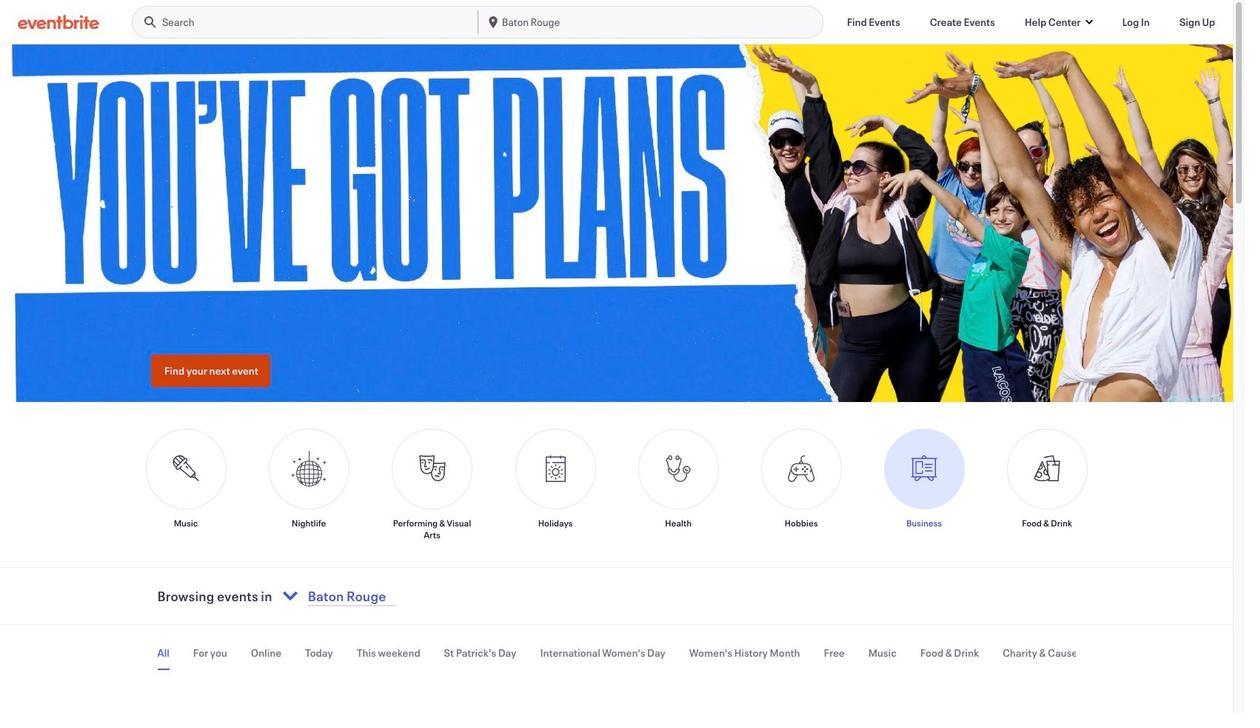 Task type: describe. For each thing, give the bounding box(es) containing it.
eventbrite image
[[18, 15, 99, 29]]

homepage header image
[[0, 44, 1244, 402]]

log in element
[[1123, 14, 1150, 29]]

find events element
[[847, 14, 901, 29]]



Task type: locate. For each thing, give the bounding box(es) containing it.
create events element
[[930, 14, 995, 29]]

None text field
[[304, 578, 493, 614]]

sign up element
[[1180, 14, 1216, 29]]



Task type: vqa. For each thing, say whether or not it's contained in the screenshot.
alert
no



